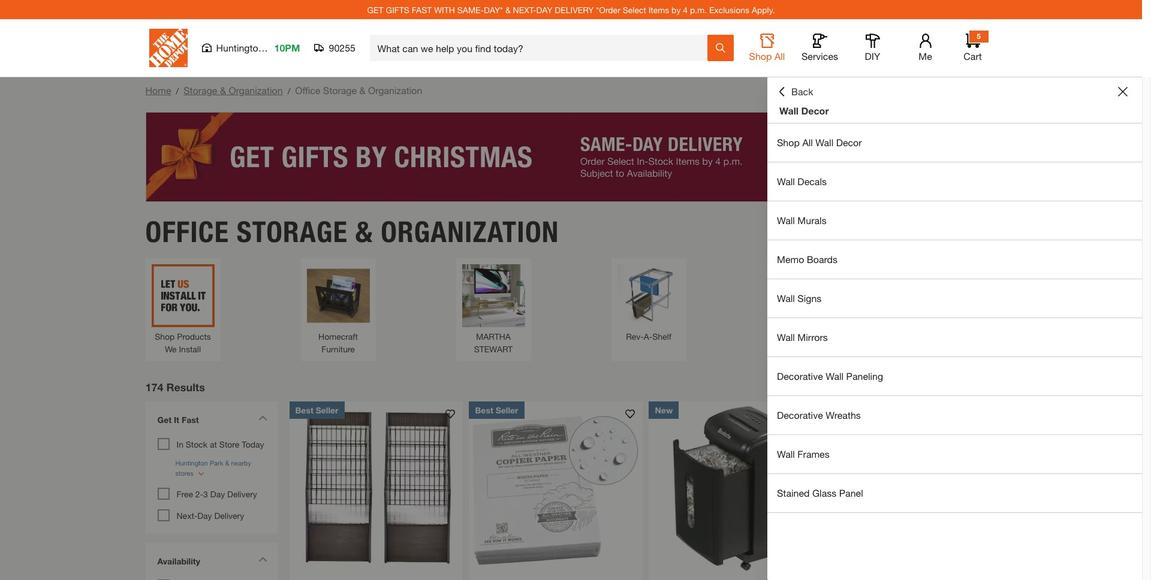 Task type: locate. For each thing, give the bounding box(es) containing it.
stewart
[[474, 344, 513, 354]]

menu containing shop all wall decor
[[768, 124, 1143, 513]]

day right 3
[[210, 489, 225, 499]]

day*
[[484, 4, 503, 15]]

shelf
[[653, 331, 672, 342]]

martha
[[476, 331, 511, 342]]

2 / from the left
[[288, 86, 291, 96]]

best seller
[[295, 405, 339, 415], [475, 405, 519, 415]]

shop up the we
[[155, 331, 175, 342]]

1 horizontal spatial seller
[[496, 405, 519, 415]]

martha stewart link
[[462, 264, 525, 355]]

day down 3
[[197, 511, 212, 521]]

cart
[[964, 50, 982, 62]]

storage
[[184, 85, 217, 96], [323, 85, 357, 96], [237, 214, 348, 249]]

decorative down wall mirrors
[[777, 371, 823, 382]]

day
[[537, 4, 553, 15]]

apply.
[[752, 4, 775, 15]]

seller
[[316, 405, 339, 415], [496, 405, 519, 415]]

free
[[177, 489, 193, 499]]

shop products we install image
[[151, 264, 214, 327]]

1 horizontal spatial /
[[288, 86, 291, 96]]

wall murals link
[[768, 202, 1143, 240]]

1 horizontal spatial best seller
[[475, 405, 519, 415]]

90255 button
[[315, 42, 356, 54]]

memo
[[777, 254, 805, 265]]

2 best seller from the left
[[475, 405, 519, 415]]

0 horizontal spatial seller
[[316, 405, 339, 415]]

shop down apply.
[[750, 50, 772, 62]]

shop inside "link"
[[777, 137, 800, 148]]

all inside "link"
[[803, 137, 813, 148]]

2 seller from the left
[[496, 405, 519, 415]]

0 vertical spatial decorative
[[777, 371, 823, 382]]

huntington
[[216, 42, 264, 53]]

4
[[683, 4, 688, 15]]

organization
[[229, 85, 283, 96], [368, 85, 422, 96], [381, 214, 559, 249]]

wall for wall signs
[[777, 293, 795, 304]]

signs
[[798, 293, 822, 304]]

martha stewart image
[[462, 264, 525, 327]]

all
[[775, 50, 785, 62], [803, 137, 813, 148]]

at
[[210, 439, 217, 450]]

martha stewart
[[474, 331, 513, 354]]

wall murals
[[777, 215, 827, 226]]

wall frames link
[[768, 435, 1143, 474]]

What can we help you find today? search field
[[378, 35, 707, 61]]

0 horizontal spatial best seller
[[295, 405, 339, 415]]

shop products we install link
[[151, 264, 214, 355]]

next-day delivery link
[[177, 511, 244, 521]]

1 horizontal spatial all
[[803, 137, 813, 148]]

decorative inside decorative wall paneling "link"
[[777, 371, 823, 382]]

shop for shop all
[[750, 50, 772, 62]]

0 horizontal spatial shop
[[155, 331, 175, 342]]

wall
[[780, 105, 799, 116], [816, 137, 834, 148], [777, 176, 795, 187], [777, 215, 795, 226], [777, 293, 795, 304], [779, 331, 794, 342], [777, 332, 795, 343], [826, 371, 844, 382], [777, 449, 795, 460]]

1 horizontal spatial decor
[[837, 137, 862, 148]]

0 vertical spatial office
[[295, 85, 321, 96]]

menu
[[768, 124, 1143, 513]]

select
[[623, 4, 647, 15]]

get it fast link
[[151, 408, 271, 435]]

0 horizontal spatial /
[[176, 86, 179, 96]]

0 horizontal spatial office
[[145, 214, 229, 249]]

0 vertical spatial decor
[[802, 105, 829, 116]]

decorative wall paneling
[[777, 371, 884, 382]]

1 horizontal spatial office
[[295, 85, 321, 96]]

products
[[177, 331, 211, 342]]

decorative up wall frames at the right bottom of page
[[777, 410, 823, 421]]

home link
[[145, 85, 171, 96]]

feedback link image
[[1135, 203, 1152, 268]]

decorative wall paneling link
[[768, 358, 1143, 396]]

decorative inside decorative wreaths link
[[777, 410, 823, 421]]

delivery down free 2-3 day delivery
[[214, 511, 244, 521]]

1 / from the left
[[176, 86, 179, 96]]

services
[[802, 50, 839, 62]]

1 decorative from the top
[[777, 371, 823, 382]]

wall signs link
[[768, 280, 1143, 318]]

furniture
[[322, 344, 355, 354]]

in stock at store today
[[177, 439, 264, 450]]

1 best from the left
[[295, 405, 314, 415]]

1 vertical spatial decorative
[[777, 410, 823, 421]]

/
[[176, 86, 179, 96], [288, 86, 291, 96]]

wooden free standing 6-tier display literature brochure magazine rack in black (2-pack) image
[[289, 402, 463, 576]]

diy button
[[854, 34, 892, 62]]

back button
[[777, 86, 814, 98]]

memo boards
[[777, 254, 838, 265]]

murals
[[798, 215, 827, 226]]

homecraft furniture image
[[307, 264, 370, 327]]

boards
[[807, 254, 838, 265]]

the home depot logo image
[[149, 29, 187, 67]]

1 best seller from the left
[[295, 405, 339, 415]]

wall for wall mirrors
[[777, 332, 795, 343]]

all down wall decor
[[803, 137, 813, 148]]

back
[[792, 86, 814, 97]]

office
[[295, 85, 321, 96], [145, 214, 229, 249]]

drawer close image
[[1119, 87, 1128, 97]]

1 horizontal spatial shop
[[750, 50, 772, 62]]

rev a shelf image
[[618, 264, 681, 327]]

results
[[166, 381, 205, 394]]

stained glass panel
[[777, 488, 864, 499]]

services button
[[801, 34, 839, 62]]

next-day delivery
[[177, 511, 244, 521]]

decor
[[802, 105, 829, 116], [837, 137, 862, 148]]

shop inside shop products we install
[[155, 331, 175, 342]]

0 horizontal spatial all
[[775, 50, 785, 62]]

decorative for decorative wreaths
[[777, 410, 823, 421]]

decorative
[[777, 371, 823, 382], [777, 410, 823, 421]]

wall signs
[[777, 293, 822, 304]]

30 l/7.9 gal. paper shredder cross cut document shredder for credit card/cd/junk mail shredder for office home image
[[649, 402, 823, 576]]

2 best from the left
[[475, 405, 494, 415]]

10pm
[[274, 42, 300, 53]]

1 seller from the left
[[316, 405, 339, 415]]

best for all-weather 8-1/2 in. x 11 in. 20 lbs. bulk copier paper, white (500-sheet pack) image
[[475, 405, 494, 415]]

shop inside button
[[750, 50, 772, 62]]

1 vertical spatial decor
[[837, 137, 862, 148]]

/ right home link
[[176, 86, 179, 96]]

storage & organization link
[[184, 85, 283, 96]]

2 vertical spatial shop
[[155, 331, 175, 342]]

0 vertical spatial all
[[775, 50, 785, 62]]

day
[[210, 489, 225, 499], [197, 511, 212, 521]]

cart 5
[[964, 32, 982, 62]]

shop down wall decor
[[777, 137, 800, 148]]

wreaths
[[826, 410, 861, 421]]

rev-a-shelf link
[[618, 264, 681, 343]]

all up back button
[[775, 50, 785, 62]]

&
[[506, 4, 511, 15], [220, 85, 226, 96], [360, 85, 366, 96], [356, 214, 373, 249]]

wall for wall murals
[[777, 215, 795, 226]]

homecraft
[[319, 331, 358, 342]]

2 horizontal spatial shop
[[777, 137, 800, 148]]

1 horizontal spatial best
[[475, 405, 494, 415]]

/ down 10pm
[[288, 86, 291, 96]]

all-weather 8-1/2 in. x 11 in. 20 lbs. bulk copier paper, white (500-sheet pack) image
[[469, 402, 643, 576]]

shop products we install
[[155, 331, 211, 354]]

174
[[145, 381, 163, 394]]

get gifts fast with same-day* & next-day delivery *order select items by 4 p.m. exclusions apply.
[[367, 4, 775, 15]]

delivery right 3
[[227, 489, 257, 499]]

0 vertical spatial shop
[[750, 50, 772, 62]]

today
[[242, 439, 264, 450]]

1 vertical spatial shop
[[777, 137, 800, 148]]

free 2-3 day delivery link
[[177, 489, 257, 499]]

wall for wall frames
[[777, 449, 795, 460]]

0 horizontal spatial best
[[295, 405, 314, 415]]

1 vertical spatial all
[[803, 137, 813, 148]]

all inside button
[[775, 50, 785, 62]]

stock
[[186, 439, 208, 450]]

get
[[367, 4, 384, 15]]

2 decorative from the top
[[777, 410, 823, 421]]



Task type: describe. For each thing, give the bounding box(es) containing it.
best seller for wooden free standing 6-tier display literature brochure magazine rack in black (2-pack) image
[[295, 405, 339, 415]]

availability link
[[151, 549, 271, 577]]

stained
[[777, 488, 810, 499]]

best seller for all-weather 8-1/2 in. x 11 in. 20 lbs. bulk copier paper, white (500-sheet pack) image
[[475, 405, 519, 415]]

shop for shop all wall decor
[[777, 137, 800, 148]]

rev-a-shelf
[[626, 331, 672, 342]]

office supplies image
[[928, 264, 991, 327]]

memo boards link
[[768, 241, 1143, 279]]

shop for shop products we install
[[155, 331, 175, 342]]

shop all wall decor
[[777, 137, 862, 148]]

cx8 crosscut shredder image
[[829, 402, 1003, 576]]

mirrors
[[798, 332, 828, 343]]

exclusions
[[710, 4, 750, 15]]

items
[[649, 4, 670, 15]]

office storage & organization
[[145, 214, 559, 249]]

glass
[[813, 488, 837, 499]]

park
[[266, 42, 286, 53]]

wall mirrors link
[[768, 319, 1143, 357]]

in stock at store today link
[[177, 439, 264, 450]]

rev-
[[626, 331, 644, 342]]

wall for wall mounted
[[779, 331, 794, 342]]

wall decals link
[[768, 163, 1143, 201]]

decorative wreaths
[[777, 410, 861, 421]]

wall decor
[[780, 105, 829, 116]]

0 vertical spatial delivery
[[227, 489, 257, 499]]

2-
[[195, 489, 203, 499]]

shop all
[[750, 50, 785, 62]]

decorative wreaths link
[[768, 396, 1143, 435]]

1 vertical spatial delivery
[[214, 511, 244, 521]]

gifts
[[386, 4, 410, 15]]

a-
[[644, 331, 653, 342]]

next-
[[177, 511, 197, 521]]

wall mounted image
[[773, 264, 836, 327]]

get
[[157, 415, 172, 425]]

availability
[[157, 556, 200, 567]]

next-
[[513, 4, 537, 15]]

decorative for decorative wall paneling
[[777, 371, 823, 382]]

shop all button
[[748, 34, 787, 62]]

delivery
[[555, 4, 594, 15]]

decor inside "link"
[[837, 137, 862, 148]]

install
[[179, 344, 201, 354]]

home / storage & organization / office storage & organization
[[145, 85, 422, 96]]

seller for all-weather 8-1/2 in. x 11 in. 20 lbs. bulk copier paper, white (500-sheet pack) image
[[496, 405, 519, 415]]

wall for wall decals
[[777, 176, 795, 187]]

1 vertical spatial day
[[197, 511, 212, 521]]

sponsored banner image
[[145, 112, 997, 202]]

stained glass panel link
[[768, 474, 1143, 513]]

home
[[145, 85, 171, 96]]

5
[[977, 32, 981, 41]]

frames
[[798, 449, 830, 460]]

homecraft furniture
[[319, 331, 358, 354]]

0 vertical spatial day
[[210, 489, 225, 499]]

decals
[[798, 176, 827, 187]]

we
[[165, 344, 177, 354]]

diy
[[865, 50, 881, 62]]

same-
[[458, 4, 484, 15]]

*order
[[596, 4, 621, 15]]

all for shop all wall decor
[[803, 137, 813, 148]]

shop all wall decor link
[[768, 124, 1143, 162]]

all for shop all
[[775, 50, 785, 62]]

it
[[174, 415, 179, 425]]

me button
[[907, 34, 945, 62]]

wall frames
[[777, 449, 830, 460]]

1 vertical spatial office
[[145, 214, 229, 249]]

homecraft furniture link
[[307, 264, 370, 355]]

174 results
[[145, 381, 205, 394]]

new
[[655, 405, 673, 415]]

3
[[203, 489, 208, 499]]

paneling
[[847, 371, 884, 382]]

in
[[177, 439, 184, 450]]

0 horizontal spatial decor
[[802, 105, 829, 116]]

best for wooden free standing 6-tier display literature brochure magazine rack in black (2-pack) image
[[295, 405, 314, 415]]

with
[[434, 4, 455, 15]]

free 2-3 day delivery
[[177, 489, 257, 499]]

get it fast
[[157, 415, 199, 425]]

wall mounted
[[779, 331, 830, 342]]

fast
[[412, 4, 432, 15]]

wall for wall decor
[[780, 105, 799, 116]]

wall mirrors
[[777, 332, 828, 343]]

seller for wooden free standing 6-tier display literature brochure magazine rack in black (2-pack) image
[[316, 405, 339, 415]]

by
[[672, 4, 681, 15]]

panel
[[840, 488, 864, 499]]

90255
[[329, 42, 356, 53]]

fast
[[182, 415, 199, 425]]

store
[[219, 439, 239, 450]]



Task type: vqa. For each thing, say whether or not it's contained in the screenshot.
bottommost Decorative
yes



